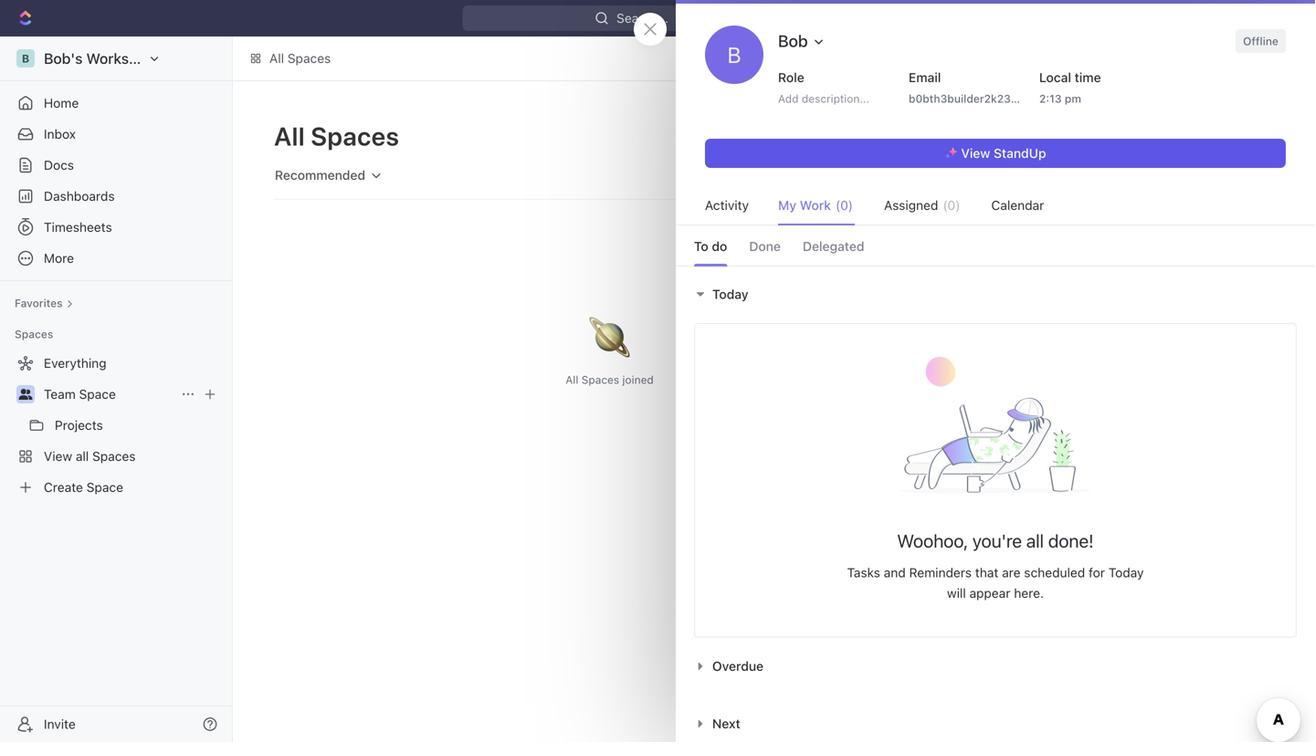 Task type: describe. For each thing, give the bounding box(es) containing it.
woohoo, you're all done!
[[897, 530, 1094, 552]]

team space link
[[44, 380, 174, 409]]

today button
[[694, 287, 753, 302]]

docs
[[44, 158, 74, 173]]

projects
[[55, 418, 103, 433]]

woohoo,
[[897, 530, 968, 552]]

and
[[884, 566, 906, 581]]

overdue button
[[694, 659, 768, 674]]

work
[[800, 198, 831, 213]]

1 (0) from the left
[[836, 198, 853, 213]]

tasks and reminders that are scheduled for today will appear here.
[[847, 566, 1144, 601]]

will
[[947, 586, 966, 601]]

role add description...
[[778, 70, 870, 105]]

0 vertical spatial today
[[713, 287, 749, 302]]

here.
[[1014, 586, 1044, 601]]

local time 2:13 pm
[[1040, 70, 1101, 105]]

today inside tasks and reminders that are scheduled for today will appear here.
[[1109, 566, 1144, 581]]

email b0bth3builder2k23@gmail.com
[[909, 70, 1076, 105]]

to do button
[[694, 227, 727, 266]]

appear
[[970, 586, 1011, 601]]

activity
[[705, 198, 749, 213]]

reminders
[[909, 566, 972, 581]]

create space
[[44, 480, 123, 495]]

home link
[[7, 89, 225, 118]]

delegated
[[803, 239, 865, 254]]

everything
[[44, 356, 107, 371]]

b inside navigation
[[22, 52, 29, 65]]

view standup button
[[705, 139, 1286, 168]]

scheduled
[[1024, 566, 1086, 581]]

my work (0)
[[778, 198, 853, 213]]

timesheets link
[[7, 213, 225, 242]]

for
[[1089, 566, 1105, 581]]

dashboards
[[44, 189, 115, 204]]

add description... button
[[771, 88, 892, 110]]

1 horizontal spatial b
[[728, 42, 741, 68]]

space inside team space link
[[79, 387, 116, 402]]

2:13
[[1040, 92, 1062, 105]]

next button
[[694, 717, 745, 732]]

more
[[44, 251, 74, 266]]

role
[[778, 70, 805, 85]]

0 vertical spatial all spaces
[[269, 51, 331, 66]]

recommended button
[[267, 161, 392, 190]]

to do
[[694, 239, 727, 254]]

tasks
[[847, 566, 881, 581]]

description...
[[802, 92, 870, 105]]

add
[[778, 92, 799, 105]]

visible spaces spaces shown in your left sidebar.
[[999, 128, 1176, 166]]

done button
[[749, 227, 781, 266]]

view for view all spaces
[[44, 449, 72, 464]]

more button
[[7, 244, 225, 273]]

2 (0) from the left
[[943, 198, 961, 213]]

2 vertical spatial all
[[566, 374, 579, 386]]

your
[[1089, 153, 1112, 166]]

recommended
[[275, 168, 366, 183]]

b0bth3builder2k23@gmail.com
[[909, 92, 1076, 105]]

inbox
[[44, 127, 76, 142]]

inbox link
[[7, 120, 225, 149]]

home
[[44, 95, 79, 111]]

create space link
[[7, 473, 221, 502]]

shown
[[1040, 153, 1074, 166]]

joined
[[623, 374, 654, 386]]

0 vertical spatial team
[[1032, 201, 1065, 216]]



Task type: vqa. For each thing, say whether or not it's contained in the screenshot.
leftmost Types
no



Task type: locate. For each thing, give the bounding box(es) containing it.
space
[[898, 129, 934, 144], [1068, 201, 1106, 216], [79, 387, 116, 402], [87, 480, 123, 495]]

tab list containing to do
[[676, 226, 1315, 266]]

next
[[713, 717, 741, 732]]

tree containing everything
[[7, 349, 225, 502]]

space inside new space button
[[898, 129, 934, 144]]

space down in
[[1068, 201, 1106, 216]]

visible
[[999, 128, 1048, 148]]

bob
[[778, 31, 808, 51]]

invite
[[44, 717, 76, 732]]

0 horizontal spatial team space
[[44, 387, 116, 402]]

left
[[1115, 153, 1132, 166]]

docs link
[[7, 151, 225, 180]]

delegated button
[[803, 227, 865, 266]]

all up 'create space'
[[76, 449, 89, 464]]

timesheets
[[44, 220, 112, 235]]

0 horizontal spatial team
[[44, 387, 76, 402]]

favorites button
[[7, 292, 81, 314]]

calendar
[[992, 198, 1045, 213]]

1 horizontal spatial (0)
[[943, 198, 961, 213]]

0 horizontal spatial all
[[76, 449, 89, 464]]

all left done!
[[1027, 530, 1044, 552]]

0 vertical spatial all
[[76, 449, 89, 464]]

standup
[[994, 146, 1047, 161]]

today right for
[[1109, 566, 1144, 581]]

1 vertical spatial all spaces
[[274, 121, 399, 151]]

today
[[713, 287, 749, 302], [1109, 566, 1144, 581]]

1 vertical spatial team space
[[44, 387, 116, 402]]

view inside button
[[961, 146, 991, 161]]

assigned
[[884, 198, 939, 213]]

0 vertical spatial user group image
[[1004, 203, 1017, 214]]

space inside create space link
[[87, 480, 123, 495]]

view inside tree
[[44, 449, 72, 464]]

0 vertical spatial all
[[269, 51, 284, 66]]

sidebar.
[[1135, 153, 1176, 166]]

bob's workspace
[[44, 50, 162, 67]]

1 horizontal spatial view
[[961, 146, 991, 161]]

team down "shown" in the right of the page
[[1032, 201, 1065, 216]]

b left bob
[[728, 42, 741, 68]]

done!
[[1049, 530, 1094, 552]]

all
[[269, 51, 284, 66], [274, 121, 305, 151], [566, 374, 579, 386]]

0 horizontal spatial (0)
[[836, 198, 853, 213]]

assigned (0)
[[884, 198, 961, 213]]

view
[[961, 146, 991, 161], [44, 449, 72, 464]]

1 vertical spatial search... button
[[857, 161, 945, 190]]

team inside tree
[[44, 387, 76, 402]]

projects link
[[55, 411, 221, 440]]

favorites
[[15, 297, 63, 310]]

1 horizontal spatial search...
[[882, 168, 935, 183]]

space down view all spaces link on the bottom of the page
[[87, 480, 123, 495]]

overdue
[[713, 659, 764, 674]]

email
[[909, 70, 941, 85]]

search... button
[[463, 5, 801, 31], [857, 161, 945, 190]]

1 vertical spatial today
[[1109, 566, 1144, 581]]

team space up projects on the left bottom of page
[[44, 387, 116, 402]]

1 vertical spatial all
[[1027, 530, 1044, 552]]

1 horizontal spatial search... button
[[857, 161, 945, 190]]

0 horizontal spatial search...
[[617, 11, 669, 26]]

all
[[76, 449, 89, 464], [1027, 530, 1044, 552]]

(0) right work
[[836, 198, 853, 213]]

1 horizontal spatial team space
[[1032, 201, 1106, 216]]

offline
[[1243, 35, 1279, 48]]

tree inside sidebar navigation
[[7, 349, 225, 502]]

are
[[1002, 566, 1021, 581]]

b left bob's
[[22, 52, 29, 65]]

0 horizontal spatial search... button
[[463, 5, 801, 31]]

view all spaces
[[44, 449, 136, 464]]

0 vertical spatial search... button
[[463, 5, 801, 31]]

user group image inside tree
[[19, 389, 32, 400]]

to do tab panel
[[676, 266, 1315, 743]]

(0)
[[836, 198, 853, 213], [943, 198, 961, 213]]

1 horizontal spatial all
[[1027, 530, 1044, 552]]

tree
[[7, 349, 225, 502]]

b
[[728, 42, 741, 68], [22, 52, 29, 65]]

all spaces joined
[[566, 374, 654, 386]]

1 horizontal spatial team
[[1032, 201, 1065, 216]]

to
[[694, 239, 709, 254]]

create
[[44, 480, 83, 495]]

local
[[1040, 70, 1072, 85]]

user group image left team space link
[[19, 389, 32, 400]]

0 vertical spatial view
[[961, 146, 991, 161]]

team space down "shown" in the right of the page
[[1032, 201, 1106, 216]]

0 horizontal spatial view
[[44, 449, 72, 464]]

space right new
[[898, 129, 934, 144]]

you're
[[973, 530, 1022, 552]]

(0) right assigned in the top of the page
[[943, 198, 961, 213]]

done
[[749, 239, 781, 254]]

that
[[975, 566, 999, 581]]

time
[[1075, 70, 1101, 85]]

1 vertical spatial user group image
[[19, 389, 32, 400]]

space down everything link
[[79, 387, 116, 402]]

pm
[[1065, 92, 1082, 105]]

view left standup
[[961, 146, 991, 161]]

1 horizontal spatial today
[[1109, 566, 1144, 581]]

new
[[868, 129, 894, 144]]

team space
[[1032, 201, 1106, 216], [44, 387, 116, 402]]

workspace
[[86, 50, 162, 67]]

view all spaces link
[[7, 442, 221, 471]]

all inside tree
[[76, 449, 89, 464]]

all spaces
[[269, 51, 331, 66], [274, 121, 399, 151]]

dashboards link
[[7, 182, 225, 211]]

my
[[778, 198, 797, 213]]

user group image down 'view standup' at the top
[[1004, 203, 1017, 214]]

today down do
[[713, 287, 749, 302]]

in
[[1077, 153, 1086, 166]]

team down everything
[[44, 387, 76, 402]]

0 vertical spatial search...
[[617, 11, 669, 26]]

team
[[1032, 201, 1065, 216], [44, 387, 76, 402]]

search...
[[617, 11, 669, 26], [882, 168, 935, 183]]

0 horizontal spatial user group image
[[19, 389, 32, 400]]

user group image
[[1004, 203, 1017, 214], [19, 389, 32, 400]]

0 horizontal spatial today
[[713, 287, 749, 302]]

bob's workspace, , element
[[16, 49, 35, 68]]

1 vertical spatial view
[[44, 449, 72, 464]]

sidebar navigation
[[0, 37, 237, 743]]

0 horizontal spatial b
[[22, 52, 29, 65]]

view up the create at the left bottom
[[44, 449, 72, 464]]

1 vertical spatial all
[[274, 121, 305, 151]]

0 vertical spatial team space
[[1032, 201, 1106, 216]]

view standup
[[961, 146, 1047, 161]]

team space inside tree
[[44, 387, 116, 402]]

do
[[712, 239, 727, 254]]

everything link
[[7, 349, 221, 378]]

new space button
[[840, 122, 945, 152]]

all inside to do tab panel
[[1027, 530, 1044, 552]]

1 horizontal spatial user group image
[[1004, 203, 1017, 214]]

bob's
[[44, 50, 83, 67]]

view for view standup
[[961, 146, 991, 161]]

bob button
[[771, 26, 834, 57], [771, 26, 834, 57]]

1 vertical spatial search...
[[882, 168, 935, 183]]

1 vertical spatial team
[[44, 387, 76, 402]]

tab list
[[676, 226, 1315, 266]]

new space
[[868, 129, 934, 144]]

spaces
[[288, 51, 331, 66], [311, 121, 399, 151], [1051, 128, 1106, 148], [999, 153, 1037, 166], [15, 328, 53, 341], [582, 374, 620, 386], [92, 449, 136, 464]]



